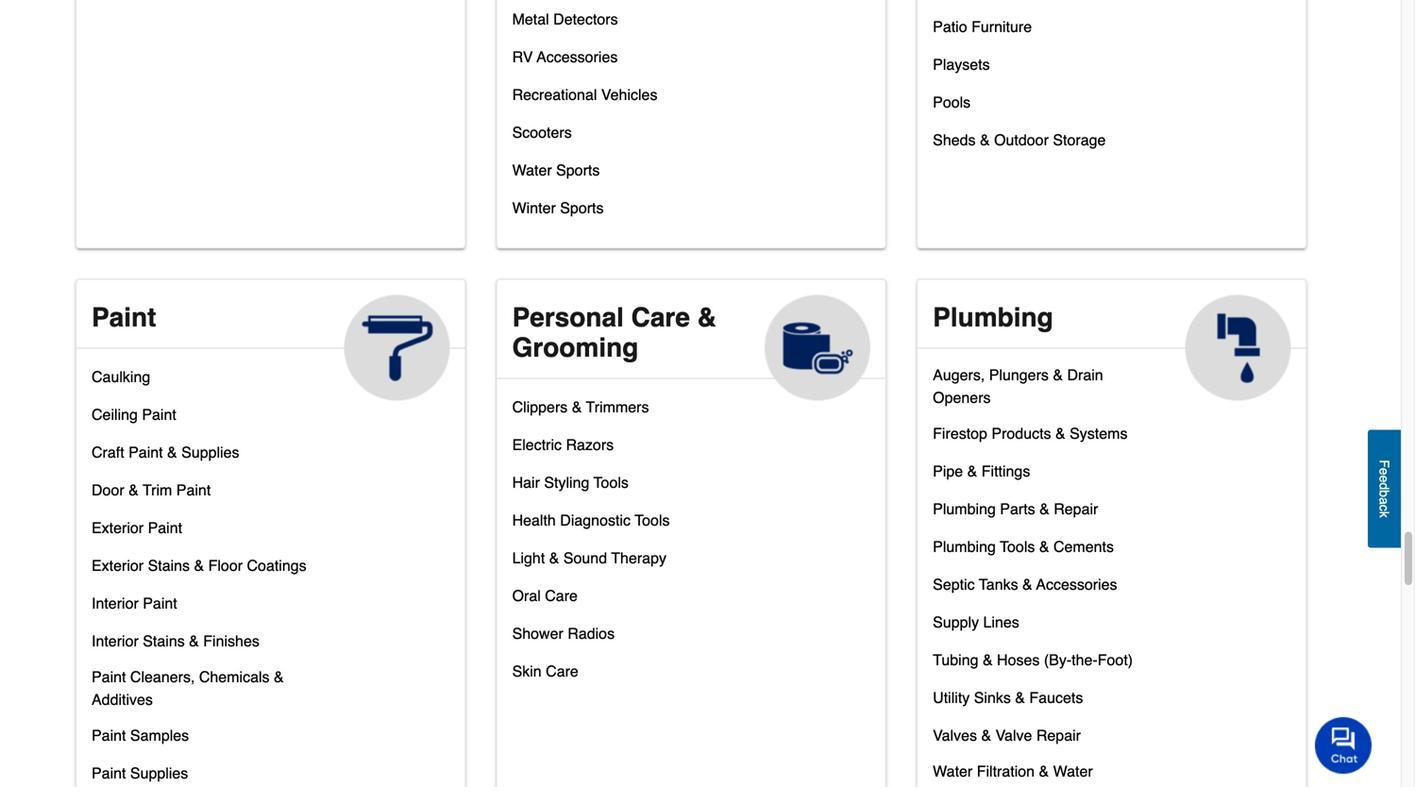 Task type: locate. For each thing, give the bounding box(es) containing it.
playsets
[[933, 56, 990, 73]]

rv accessories link
[[512, 44, 618, 82]]

plumbing up septic
[[933, 538, 996, 556]]

ceiling paint link
[[92, 402, 176, 440]]

d
[[1377, 483, 1393, 490]]

health
[[512, 512, 556, 529]]

repair up 'cements'
[[1054, 500, 1099, 518]]

2 interior from the top
[[92, 633, 139, 650]]

pools
[[933, 93, 971, 111]]

health diagnostic tools link
[[512, 508, 670, 545]]

recreational
[[512, 86, 597, 103]]

paint link
[[77, 280, 465, 401]]

e up b
[[1377, 475, 1393, 483]]

valves & valve repair
[[933, 727, 1081, 745]]

additives
[[92, 691, 153, 709]]

paint up the craft paint & supplies
[[142, 406, 176, 424]]

1 vertical spatial exterior
[[92, 557, 144, 575]]

water filtration & water softeners link
[[933, 761, 1152, 788]]

tools for health diagnostic tools
[[635, 512, 670, 529]]

exterior down door
[[92, 519, 144, 537]]

interior paint
[[92, 595, 177, 612]]

stains inside exterior stains & floor coatings link
[[148, 557, 190, 575]]

0 horizontal spatial tools
[[594, 474, 629, 492]]

valves & valve repair link
[[933, 723, 1081, 761]]

water right filtration
[[1054, 763, 1093, 781]]

pools link
[[933, 89, 971, 127]]

stains for exterior
[[148, 557, 190, 575]]

plumbing parts & repair link
[[933, 496, 1099, 534]]

plumbing inside plumbing tools & cements link
[[933, 538, 996, 556]]

sports for winter sports
[[560, 199, 604, 217]]

personal care & grooming
[[512, 303, 717, 363]]

1 vertical spatial stains
[[143, 633, 185, 650]]

water down scooters link on the top
[[512, 161, 552, 179]]

plumbing up plungers
[[933, 303, 1054, 333]]

1 exterior from the top
[[92, 519, 144, 537]]

interior for interior stains & finishes
[[92, 633, 139, 650]]

care for skin
[[546, 663, 579, 680]]

water for water sports
[[512, 161, 552, 179]]

2 vertical spatial plumbing
[[933, 538, 996, 556]]

stains down the exterior paint link at the left of page
[[148, 557, 190, 575]]

rv
[[512, 48, 533, 66]]

stains up 'cleaners,'
[[143, 633, 185, 650]]

tools down plumbing parts & repair link
[[1000, 538, 1035, 556]]

1 vertical spatial interior
[[92, 633, 139, 650]]

electric razors
[[512, 436, 614, 454]]

0 vertical spatial stains
[[148, 557, 190, 575]]

0 vertical spatial exterior
[[92, 519, 144, 537]]

1 horizontal spatial tools
[[635, 512, 670, 529]]

paint inside paint cleaners, chemicals & additives
[[92, 669, 126, 686]]

septic tanks & accessories link
[[933, 572, 1118, 610]]

e up d
[[1377, 468, 1393, 475]]

0 horizontal spatial water
[[512, 161, 552, 179]]

sound
[[564, 550, 607, 567]]

2 horizontal spatial water
[[1054, 763, 1093, 781]]

cleaners,
[[130, 669, 195, 686]]

winter sports link
[[512, 195, 604, 233]]

tools up therapy
[[635, 512, 670, 529]]

plumbing inside plumbing link
[[933, 303, 1054, 333]]

razors
[[566, 436, 614, 454]]

3 plumbing from the top
[[933, 538, 996, 556]]

water filtration & water softeners
[[933, 763, 1093, 788]]

& inside augers, plungers & drain openers
[[1053, 366, 1063, 384]]

& inside the personal care & grooming
[[698, 303, 717, 333]]

paint right trim
[[176, 482, 211, 499]]

plumbing
[[933, 303, 1054, 333], [933, 500, 996, 518], [933, 538, 996, 556]]

paint up caulking
[[92, 303, 156, 333]]

1 vertical spatial sports
[[560, 199, 604, 217]]

supplies up door & trim paint
[[181, 444, 239, 461]]

plumbing for plumbing
[[933, 303, 1054, 333]]

repair for valves & valve repair
[[1037, 727, 1081, 745]]

cements
[[1054, 538, 1114, 556]]

recreational vehicles
[[512, 86, 658, 103]]

supplies
[[181, 444, 239, 461], [130, 765, 188, 782]]

utility sinks & faucets link
[[933, 685, 1084, 723]]

scooters
[[512, 124, 572, 141]]

water for water filtration & water softeners
[[933, 763, 973, 781]]

metal
[[512, 10, 549, 28]]

paint down the paint samples link
[[92, 765, 126, 782]]

1 vertical spatial care
[[545, 587, 578, 605]]

1 vertical spatial plumbing
[[933, 500, 996, 518]]

interior up interior stains & finishes
[[92, 595, 139, 612]]

electric razors link
[[512, 432, 614, 470]]

care right the oral
[[545, 587, 578, 605]]

accessories down 'cements'
[[1037, 576, 1118, 594]]

1 horizontal spatial accessories
[[1037, 576, 1118, 594]]

oral
[[512, 587, 541, 605]]

lines
[[984, 614, 1020, 631]]

0 vertical spatial supplies
[[181, 444, 239, 461]]

0 horizontal spatial accessories
[[537, 48, 618, 66]]

care
[[631, 303, 690, 333], [545, 587, 578, 605], [546, 663, 579, 680]]

interior stains & finishes link
[[92, 628, 260, 666]]

storage
[[1053, 131, 1106, 149]]

exterior down the exterior paint link at the left of page
[[92, 557, 144, 575]]

plumbing for plumbing parts & repair
[[933, 500, 996, 518]]

0 vertical spatial repair
[[1054, 500, 1099, 518]]

water
[[512, 161, 552, 179], [933, 763, 973, 781], [1054, 763, 1093, 781]]

water up softeners
[[933, 763, 973, 781]]

rv accessories
[[512, 48, 618, 66]]

personal
[[512, 303, 624, 333]]

1 horizontal spatial water
[[933, 763, 973, 781]]

paint up additives
[[92, 669, 126, 686]]

0 vertical spatial accessories
[[537, 48, 618, 66]]

filtration
[[977, 763, 1035, 781]]

sports up 'winter sports'
[[556, 161, 600, 179]]

f e e d b a c k
[[1377, 460, 1393, 518]]

exterior paint
[[92, 519, 182, 537]]

0 vertical spatial interior
[[92, 595, 139, 612]]

oral care link
[[512, 583, 578, 621]]

care inside the personal care & grooming
[[631, 303, 690, 333]]

shower radios
[[512, 625, 615, 643]]

supplies down the paint samples link
[[130, 765, 188, 782]]

sinks
[[974, 689, 1011, 707]]

door
[[92, 482, 124, 499]]

plumbing down pipe & fittings link at the bottom
[[933, 500, 996, 518]]

plumbing inside plumbing parts & repair link
[[933, 500, 996, 518]]

augers, plungers & drain openers
[[933, 366, 1104, 407]]

exterior stains & floor coatings
[[92, 557, 307, 575]]

interior down interior paint link
[[92, 633, 139, 650]]

care for oral
[[545, 587, 578, 605]]

2 exterior from the top
[[92, 557, 144, 575]]

1 interior from the top
[[92, 595, 139, 612]]

0 vertical spatial care
[[631, 303, 690, 333]]

scooters link
[[512, 119, 572, 157]]

sports down water sports link
[[560, 199, 604, 217]]

floor
[[208, 557, 243, 575]]

accessories down metal detectors link
[[537, 48, 618, 66]]

fittings
[[982, 463, 1031, 480]]

paint cleaners, chemicals & additives
[[92, 669, 284, 709]]

1 vertical spatial supplies
[[130, 765, 188, 782]]

care down shower radios link on the bottom left of page
[[546, 663, 579, 680]]

paint supplies link
[[92, 761, 188, 788]]

0 vertical spatial plumbing
[[933, 303, 1054, 333]]

ceiling
[[92, 406, 138, 424]]

2 vertical spatial care
[[546, 663, 579, 680]]

2 plumbing from the top
[[933, 500, 996, 518]]

utility sinks & faucets
[[933, 689, 1084, 707]]

tools up diagnostic
[[594, 474, 629, 492]]

patio furniture link
[[933, 14, 1032, 51]]

stains inside interior stains & finishes link
[[143, 633, 185, 650]]

exterior for exterior paint
[[92, 519, 144, 537]]

0 vertical spatial tools
[[594, 474, 629, 492]]

1 vertical spatial tools
[[635, 512, 670, 529]]

drain
[[1068, 366, 1104, 384]]

water inside water sports link
[[512, 161, 552, 179]]

health diagnostic tools
[[512, 512, 670, 529]]

tubing
[[933, 652, 979, 669]]

exterior paint link
[[92, 515, 182, 553]]

1 plumbing from the top
[[933, 303, 1054, 333]]

repair down faucets
[[1037, 727, 1081, 745]]

paint image
[[344, 295, 450, 401]]

repair
[[1054, 500, 1099, 518], [1037, 727, 1081, 745]]

recreational vehicles link
[[512, 82, 658, 119]]

vehicles
[[601, 86, 658, 103]]

1 vertical spatial repair
[[1037, 727, 1081, 745]]

firestop products & systems
[[933, 425, 1128, 442]]

care right personal
[[631, 303, 690, 333]]

finishes
[[203, 633, 260, 650]]

plumbing tools & cements
[[933, 538, 1114, 556]]

sheds
[[933, 131, 976, 149]]

paint samples link
[[92, 723, 189, 761]]

0 vertical spatial sports
[[556, 161, 600, 179]]

2 vertical spatial tools
[[1000, 538, 1035, 556]]



Task type: vqa. For each thing, say whether or not it's contained in the screenshot.
the save $20.00 ends jan 31
no



Task type: describe. For each thing, give the bounding box(es) containing it.
utility
[[933, 689, 970, 707]]

tanks
[[979, 576, 1019, 594]]

paint cleaners, chemicals & additives link
[[92, 666, 310, 723]]

plumbing for plumbing tools & cements
[[933, 538, 996, 556]]

shower radios link
[[512, 621, 615, 659]]

skin care link
[[512, 659, 579, 696]]

firestop products & systems link
[[933, 421, 1128, 458]]

water sports link
[[512, 157, 600, 195]]

caulking
[[92, 368, 150, 386]]

plumbing parts & repair
[[933, 500, 1099, 518]]

augers,
[[933, 366, 985, 384]]

supply lines
[[933, 614, 1020, 631]]

patio furniture
[[933, 18, 1032, 35]]

outdoor
[[995, 131, 1049, 149]]

1 vertical spatial accessories
[[1037, 576, 1118, 594]]

chemicals
[[199, 669, 270, 686]]

paint down the 'door & trim paint' link on the bottom of the page
[[148, 519, 182, 537]]

plungers
[[990, 366, 1049, 384]]

metal detectors
[[512, 10, 618, 28]]

hair styling tools link
[[512, 470, 629, 508]]

door & trim paint link
[[92, 477, 211, 515]]

playsets link
[[933, 51, 990, 89]]

personal care & grooming image
[[765, 295, 871, 401]]

repair for plumbing parts & repair
[[1054, 500, 1099, 518]]

winter
[[512, 199, 556, 217]]

parts
[[1000, 500, 1036, 518]]

trim
[[143, 482, 172, 499]]

oral care
[[512, 587, 578, 605]]

samples
[[130, 727, 189, 745]]

skin
[[512, 663, 542, 680]]

plumbing tools & cements link
[[933, 534, 1114, 572]]

ceiling paint
[[92, 406, 176, 424]]

2 e from the top
[[1377, 475, 1393, 483]]

clippers & trimmers link
[[512, 394, 649, 432]]

craft paint & supplies link
[[92, 440, 239, 477]]

skin care
[[512, 663, 579, 680]]

2 horizontal spatial tools
[[1000, 538, 1035, 556]]

a
[[1377, 498, 1393, 505]]

f e e d b a c k button
[[1369, 430, 1402, 548]]

stains for interior
[[143, 633, 185, 650]]

septic
[[933, 576, 975, 594]]

valves
[[933, 727, 978, 745]]

valve
[[996, 727, 1033, 745]]

diagnostic
[[560, 512, 631, 529]]

hoses
[[997, 652, 1040, 669]]

shower
[[512, 625, 564, 643]]

septic tanks & accessories
[[933, 576, 1118, 594]]

door & trim paint
[[92, 482, 211, 499]]

k
[[1377, 511, 1393, 518]]

winter sports
[[512, 199, 604, 217]]

exterior stains & floor coatings link
[[92, 553, 307, 591]]

1 e from the top
[[1377, 468, 1393, 475]]

craft
[[92, 444, 124, 461]]

& inside water filtration & water softeners
[[1039, 763, 1049, 781]]

supply
[[933, 614, 979, 631]]

interior stains & finishes
[[92, 633, 260, 650]]

pipe
[[933, 463, 964, 480]]

light
[[512, 550, 545, 567]]

personal care & grooming link
[[497, 280, 886, 401]]

systems
[[1070, 425, 1128, 442]]

plumbing link
[[918, 280, 1307, 401]]

care for personal
[[631, 303, 690, 333]]

light & sound therapy link
[[512, 545, 667, 583]]

interior for interior paint
[[92, 595, 139, 612]]

metal detectors link
[[512, 6, 618, 44]]

tubing & hoses (by-the-foot) link
[[933, 647, 1133, 685]]

(by-
[[1044, 652, 1072, 669]]

pipe & fittings
[[933, 463, 1031, 480]]

c
[[1377, 505, 1393, 511]]

hair
[[512, 474, 540, 492]]

plumbing image
[[1186, 295, 1292, 401]]

detectors
[[554, 10, 618, 28]]

tools for hair styling tools
[[594, 474, 629, 492]]

paint down ceiling paint link
[[129, 444, 163, 461]]

tubing & hoses (by-the-foot)
[[933, 652, 1133, 669]]

paint supplies
[[92, 765, 188, 782]]

water sports
[[512, 161, 600, 179]]

sports for water sports
[[556, 161, 600, 179]]

& inside paint cleaners, chemicals & additives
[[274, 669, 284, 686]]

chat invite button image
[[1316, 717, 1373, 775]]

b
[[1377, 490, 1393, 498]]

paint up interior stains & finishes
[[143, 595, 177, 612]]

sheds & outdoor storage link
[[933, 127, 1106, 165]]

paint down additives
[[92, 727, 126, 745]]

exterior for exterior stains & floor coatings
[[92, 557, 144, 575]]

coatings
[[247, 557, 307, 575]]

f
[[1377, 460, 1393, 468]]

therapy
[[611, 550, 667, 567]]

softeners
[[933, 786, 998, 788]]

pipe & fittings link
[[933, 458, 1031, 496]]



